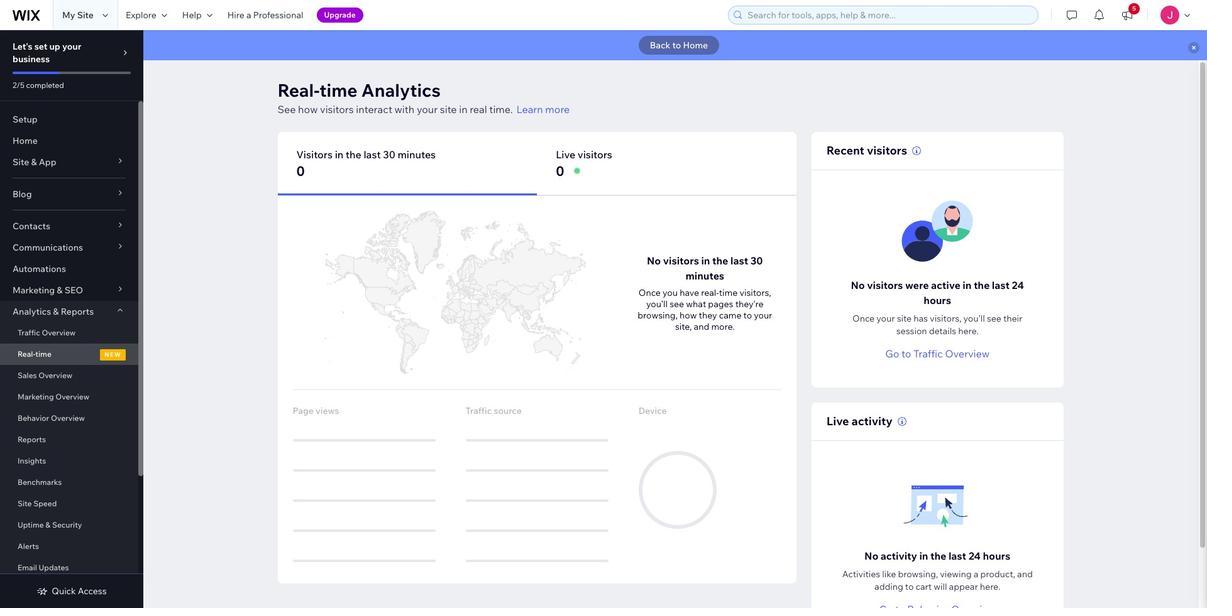 Task type: vqa. For each thing, say whether or not it's contained in the screenshot.
'Import' associated with Import
no



Task type: describe. For each thing, give the bounding box(es) containing it.
upgrade button
[[317, 8, 363, 23]]

overview for behavior overview
[[51, 414, 85, 423]]

let's set up your business
[[13, 41, 81, 65]]

page views
[[293, 406, 339, 417]]

you'll inside no visitors were active in the last 24 hours once your site has visitors, you'll see their session details here.
[[964, 313, 986, 325]]

business
[[13, 53, 50, 65]]

here. for recent visitors
[[959, 326, 979, 337]]

marketing & seo button
[[0, 280, 138, 301]]

hire a professional link
[[220, 0, 311, 30]]

visitors for no visitors in the last 30 minutes once you have real-time visitors, you'll see what pages they're browsing, how they came to your site, and more.
[[664, 255, 699, 267]]

minutes inside visitors in the last 30 minutes 0
[[398, 148, 436, 161]]

benchmarks link
[[0, 472, 138, 494]]

setup link
[[0, 109, 138, 130]]

time for real-time analytics see how visitors interact with your site in real time. learn more
[[320, 79, 358, 101]]

in inside visitors in the last 30 minutes 0
[[335, 148, 344, 161]]

pages
[[709, 299, 734, 310]]

analytics inside real-time analytics see how visitors interact with your site in real time. learn more
[[362, 79, 441, 101]]

traffic for traffic source
[[466, 406, 492, 417]]

learn more link
[[517, 102, 570, 117]]

real- for real-time
[[18, 350, 35, 359]]

updates
[[39, 564, 69, 573]]

insights
[[18, 457, 46, 466]]

visitors in the last 30 minutes 0
[[297, 148, 436, 179]]

& for site
[[31, 157, 37, 168]]

time inside no visitors in the last 30 minutes once you have real-time visitors, you'll see what pages they're browsing, how they came to your site, and more.
[[720, 287, 738, 299]]

in inside no visitors were active in the last 24 hours once your site has visitors, you'll see their session details here.
[[963, 279, 972, 292]]

alerts
[[18, 542, 39, 552]]

your inside let's set up your business
[[62, 41, 81, 52]]

browsing, inside no activity in the last 24 hours activities like browsing, viewing a product, and adding to cart will appear here.
[[899, 569, 939, 581]]

no visitors were active in the last 24 hours once your site has visitors, you'll see their session details here.
[[851, 279, 1025, 337]]

overview for marketing overview
[[56, 393, 89, 402]]

analytics & reports button
[[0, 301, 138, 323]]

the inside visitors in the last 30 minutes 0
[[346, 148, 362, 161]]

marketing overview
[[18, 393, 89, 402]]

with
[[395, 103, 415, 116]]

visitors
[[297, 148, 333, 161]]

back
[[650, 40, 671, 51]]

views
[[316, 406, 339, 417]]

site speed
[[18, 499, 57, 509]]

see
[[278, 103, 296, 116]]

alerts link
[[0, 537, 138, 558]]

24 inside no activity in the last 24 hours activities like browsing, viewing a product, and adding to cart will appear here.
[[969, 550, 981, 563]]

site for site & app
[[13, 157, 29, 168]]

adding
[[875, 582, 904, 593]]

traffic for traffic overview
[[18, 328, 40, 338]]

reports inside popup button
[[61, 306, 94, 318]]

cart
[[916, 582, 932, 593]]

new
[[104, 351, 121, 359]]

traffic overview
[[18, 328, 76, 338]]

real-time
[[18, 350, 51, 359]]

no for live
[[865, 550, 879, 563]]

site,
[[676, 321, 692, 333]]

0 horizontal spatial reports
[[18, 435, 46, 445]]

site & app button
[[0, 152, 138, 173]]

marketing overview link
[[0, 387, 138, 408]]

overview for traffic overview
[[42, 328, 76, 338]]

no activity in the last 24 hours activities like browsing, viewing a product, and adding to cart will appear here.
[[843, 550, 1033, 593]]

no for recent
[[851, 279, 865, 292]]

device
[[639, 406, 667, 417]]

0 inside visitors in the last 30 minutes 0
[[297, 163, 305, 179]]

insights link
[[0, 451, 138, 472]]

the inside no activity in the last 24 hours activities like browsing, viewing a product, and adding to cart will appear here.
[[931, 550, 947, 563]]

app
[[39, 157, 56, 168]]

benchmarks
[[18, 478, 62, 488]]

communications
[[13, 242, 83, 254]]

marketing for marketing & seo
[[13, 285, 55, 296]]

live activity
[[827, 415, 893, 429]]

more
[[546, 103, 570, 116]]

traffic overview link
[[0, 323, 138, 344]]

they
[[699, 310, 717, 321]]

2/5
[[13, 81, 24, 90]]

automations
[[13, 264, 66, 275]]

recent
[[827, 143, 865, 158]]

last inside no visitors were active in the last 24 hours once your site has visitors, you'll see their session details here.
[[993, 279, 1010, 292]]

hours inside no activity in the last 24 hours activities like browsing, viewing a product, and adding to cart will appear here.
[[984, 550, 1011, 563]]

home inside 'link'
[[13, 135, 38, 147]]

last inside visitors in the last 30 minutes 0
[[364, 148, 381, 161]]

contacts
[[13, 221, 50, 232]]

seo
[[65, 285, 83, 296]]

5
[[1133, 4, 1137, 13]]

email updates
[[18, 564, 69, 573]]

Search for tools, apps, help & more... field
[[744, 6, 1035, 24]]

visitors, inside no visitors in the last 30 minutes once you have real-time visitors, you'll see what pages they're browsing, how they came to your site, and more.
[[740, 287, 772, 299]]

home link
[[0, 130, 138, 152]]

& for analytics
[[53, 306, 59, 318]]

behavior overview
[[18, 414, 85, 423]]

in inside real-time analytics see how visitors interact with your site in real time. learn more
[[459, 103, 468, 116]]

blog
[[13, 189, 32, 200]]

access
[[78, 586, 107, 598]]

here. for live activity
[[981, 582, 1001, 593]]

source
[[494, 406, 522, 417]]

how inside real-time analytics see how visitors interact with your site in real time. learn more
[[298, 103, 318, 116]]

product,
[[981, 569, 1016, 581]]

more.
[[712, 321, 735, 333]]

speed
[[33, 499, 57, 509]]

learn
[[517, 103, 543, 116]]

recent visitors
[[827, 143, 908, 158]]

back to home alert
[[143, 30, 1208, 60]]

go to traffic overview link
[[886, 347, 990, 362]]

real- for real-time analytics see how visitors interact with your site in real time. learn more
[[278, 79, 320, 101]]

set
[[34, 41, 47, 52]]

2 0 from the left
[[556, 163, 565, 179]]

back to home
[[650, 40, 708, 51]]

reports link
[[0, 430, 138, 451]]

have
[[680, 287, 700, 299]]

up
[[49, 41, 60, 52]]

tab list containing 0
[[278, 132, 797, 196]]

marketing & seo
[[13, 285, 83, 296]]

last inside no activity in the last 24 hours activities like browsing, viewing a product, and adding to cart will appear here.
[[949, 550, 967, 563]]

contacts button
[[0, 216, 138, 237]]

site for site speed
[[18, 499, 32, 509]]

go to traffic overview
[[886, 348, 990, 360]]

real
[[470, 103, 487, 116]]

uptime & security link
[[0, 515, 138, 537]]

sidebar element
[[0, 30, 143, 609]]

automations link
[[0, 259, 138, 280]]



Task type: locate. For each thing, give the bounding box(es) containing it.
1 vertical spatial 24
[[969, 550, 981, 563]]

quick access button
[[37, 586, 107, 598]]

and right "product,"
[[1018, 569, 1033, 581]]

traffic inside go to traffic overview link
[[914, 348, 943, 360]]

traffic left source
[[466, 406, 492, 417]]

sales overview link
[[0, 365, 138, 387]]

home down setup
[[13, 135, 38, 147]]

browsing, down you
[[638, 310, 678, 321]]

minutes down with
[[398, 148, 436, 161]]

see left their
[[988, 313, 1002, 325]]

0 horizontal spatial here.
[[959, 326, 979, 337]]

last
[[364, 148, 381, 161], [731, 255, 749, 267], [993, 279, 1010, 292], [949, 550, 967, 563]]

activity for live
[[852, 415, 893, 429]]

1 horizontal spatial 0
[[556, 163, 565, 179]]

1 vertical spatial and
[[1018, 569, 1033, 581]]

to right go
[[902, 348, 912, 360]]

site
[[440, 103, 457, 116], [897, 313, 912, 325]]

& down marketing & seo
[[53, 306, 59, 318]]

0 vertical spatial 30
[[383, 148, 396, 161]]

once left has
[[853, 313, 875, 325]]

what
[[687, 299, 707, 310]]

site inside "link"
[[18, 499, 32, 509]]

site left real
[[440, 103, 457, 116]]

once inside no visitors were active in the last 24 hours once your site has visitors, you'll see their session details here.
[[853, 313, 875, 325]]

0 horizontal spatial once
[[639, 287, 661, 299]]

will
[[934, 582, 948, 593]]

0 horizontal spatial 30
[[383, 148, 396, 161]]

my
[[62, 9, 75, 21]]

marketing for marketing overview
[[18, 393, 54, 402]]

live for live activity
[[827, 415, 850, 429]]

last inside no visitors in the last 30 minutes once you have real-time visitors, you'll see what pages they're browsing, how they came to your site, and more.
[[731, 255, 749, 267]]

24 up their
[[1013, 279, 1025, 292]]

overview up marketing overview
[[39, 371, 72, 381]]

real- inside real-time analytics see how visitors interact with your site in real time. learn more
[[278, 79, 320, 101]]

in inside no activity in the last 24 hours activities like browsing, viewing a product, and adding to cart will appear here.
[[920, 550, 929, 563]]

details
[[930, 326, 957, 337]]

1 vertical spatial site
[[897, 313, 912, 325]]

0 vertical spatial marketing
[[13, 285, 55, 296]]

1 horizontal spatial 24
[[1013, 279, 1025, 292]]

your inside no visitors in the last 30 minutes once you have real-time visitors, you'll see what pages they're browsing, how they came to your site, and more.
[[754, 310, 773, 321]]

visitors inside no visitors in the last 30 minutes once you have real-time visitors, you'll see what pages they're browsing, how they came to your site, and more.
[[664, 255, 699, 267]]

1 vertical spatial 30
[[751, 255, 763, 267]]

real- up see
[[278, 79, 320, 101]]

analytics
[[362, 79, 441, 101], [13, 306, 51, 318]]

0 vertical spatial reports
[[61, 306, 94, 318]]

visitors for recent visitors
[[867, 143, 908, 158]]

overview down details
[[946, 348, 990, 360]]

& inside dropdown button
[[57, 285, 63, 296]]

0 vertical spatial analytics
[[362, 79, 441, 101]]

to right came
[[744, 310, 752, 321]]

once inside no visitors in the last 30 minutes once you have real-time visitors, you'll see what pages they're browsing, how they came to your site, and more.
[[639, 287, 661, 299]]

time up came
[[720, 287, 738, 299]]

tab list
[[278, 132, 797, 196]]

visitors for live visitors
[[578, 148, 613, 161]]

& left seo
[[57, 285, 63, 296]]

they're
[[736, 299, 764, 310]]

marketing down the automations
[[13, 285, 55, 296]]

1 vertical spatial reports
[[18, 435, 46, 445]]

once left you
[[639, 287, 661, 299]]

home right back
[[683, 40, 708, 51]]

quick
[[52, 586, 76, 598]]

0 down visitors
[[297, 163, 305, 179]]

time inside "sidebar" element
[[35, 350, 51, 359]]

email updates link
[[0, 558, 138, 579]]

help button
[[175, 0, 220, 30]]

email
[[18, 564, 37, 573]]

last up viewing
[[949, 550, 967, 563]]

setup
[[13, 114, 38, 125]]

1 vertical spatial analytics
[[13, 306, 51, 318]]

help
[[182, 9, 202, 21]]

1 horizontal spatial browsing,
[[899, 569, 939, 581]]

1 horizontal spatial here.
[[981, 582, 1001, 593]]

site speed link
[[0, 494, 138, 515]]

0 horizontal spatial live
[[556, 148, 576, 161]]

0 vertical spatial and
[[694, 321, 710, 333]]

traffic inside traffic overview link
[[18, 328, 40, 338]]

sales overview
[[18, 371, 72, 381]]

how inside no visitors in the last 30 minutes once you have real-time visitors, you'll see what pages they're browsing, how they came to your site, and more.
[[680, 310, 697, 321]]

analytics up traffic overview
[[13, 306, 51, 318]]

to right back
[[673, 40, 681, 51]]

1 horizontal spatial once
[[853, 313, 875, 325]]

hire
[[228, 9, 245, 21]]

site left app
[[13, 157, 29, 168]]

a right hire
[[247, 9, 251, 21]]

& right uptime
[[45, 521, 50, 530]]

1 vertical spatial activity
[[881, 550, 918, 563]]

came
[[719, 310, 742, 321]]

how
[[298, 103, 318, 116], [680, 310, 697, 321]]

0 vertical spatial see
[[670, 299, 685, 310]]

page
[[293, 406, 314, 417]]

2 vertical spatial no
[[865, 550, 879, 563]]

live
[[556, 148, 576, 161], [827, 415, 850, 429]]

live inside tab list
[[556, 148, 576, 161]]

overview down marketing overview link
[[51, 414, 85, 423]]

time up sales overview
[[35, 350, 51, 359]]

site inside popup button
[[13, 157, 29, 168]]

24 up viewing
[[969, 550, 981, 563]]

site up session
[[897, 313, 912, 325]]

a
[[247, 9, 251, 21], [974, 569, 979, 581]]

browsing, up cart
[[899, 569, 939, 581]]

your left has
[[877, 313, 896, 325]]

your inside real-time analytics see how visitors interact with your site in real time. learn more
[[417, 103, 438, 116]]

reports down seo
[[61, 306, 94, 318]]

2 vertical spatial traffic
[[466, 406, 492, 417]]

here. inside no visitors were active in the last 24 hours once your site has visitors, you'll see their session details here.
[[959, 326, 979, 337]]

1 vertical spatial browsing,
[[899, 569, 939, 581]]

0 horizontal spatial real-
[[18, 350, 35, 359]]

0 vertical spatial site
[[440, 103, 457, 116]]

30
[[383, 148, 396, 161], [751, 255, 763, 267]]

0 vertical spatial you'll
[[647, 299, 668, 310]]

1 vertical spatial hours
[[984, 550, 1011, 563]]

1 horizontal spatial real-
[[278, 79, 320, 101]]

0 horizontal spatial analytics
[[13, 306, 51, 318]]

1 0 from the left
[[297, 163, 305, 179]]

30 inside visitors in the last 30 minutes 0
[[383, 148, 396, 161]]

0 horizontal spatial time
[[35, 350, 51, 359]]

home inside button
[[683, 40, 708, 51]]

traffic up real-time
[[18, 328, 40, 338]]

1 horizontal spatial time
[[320, 79, 358, 101]]

0 vertical spatial hours
[[924, 294, 952, 307]]

hours inside no visitors were active in the last 24 hours once your site has visitors, you'll see their session details here.
[[924, 294, 952, 307]]

0 horizontal spatial how
[[298, 103, 318, 116]]

0 vertical spatial a
[[247, 9, 251, 21]]

traffic source
[[466, 406, 522, 417]]

were
[[906, 279, 929, 292]]

0 vertical spatial time
[[320, 79, 358, 101]]

visitors, up came
[[740, 287, 772, 299]]

minutes inside no visitors in the last 30 minutes once you have real-time visitors, you'll see what pages they're browsing, how they came to your site, and more.
[[686, 270, 725, 282]]

overview for sales overview
[[39, 371, 72, 381]]

time.
[[490, 103, 513, 116]]

how right see
[[298, 103, 318, 116]]

0 vertical spatial traffic
[[18, 328, 40, 338]]

0 horizontal spatial 24
[[969, 550, 981, 563]]

0 horizontal spatial a
[[247, 9, 251, 21]]

0 vertical spatial activity
[[852, 415, 893, 429]]

live for live visitors
[[556, 148, 576, 161]]

visitors inside tab list
[[578, 148, 613, 161]]

0 vertical spatial minutes
[[398, 148, 436, 161]]

real-time analytics see how visitors interact with your site in real time. learn more
[[278, 79, 570, 116]]

activity
[[852, 415, 893, 429], [881, 550, 918, 563]]

your right up
[[62, 41, 81, 52]]

your inside no visitors were active in the last 24 hours once your site has visitors, you'll see their session details here.
[[877, 313, 896, 325]]

security
[[52, 521, 82, 530]]

site left speed
[[18, 499, 32, 509]]

0 vertical spatial how
[[298, 103, 318, 116]]

behavior overview link
[[0, 408, 138, 430]]

1 vertical spatial live
[[827, 415, 850, 429]]

active
[[932, 279, 961, 292]]

viewing
[[941, 569, 972, 581]]

interact
[[356, 103, 393, 116]]

traffic down details
[[914, 348, 943, 360]]

see inside no visitors were active in the last 24 hours once your site has visitors, you'll see their session details here.
[[988, 313, 1002, 325]]

you'll inside no visitors in the last 30 minutes once you have real-time visitors, you'll see what pages they're browsing, how they came to your site, and more.
[[647, 299, 668, 310]]

no visitors in the last 30 minutes once you have real-time visitors, you'll see what pages they're browsing, how they came to your site, and more.
[[638, 255, 773, 333]]

1 horizontal spatial site
[[897, 313, 912, 325]]

& for marketing
[[57, 285, 63, 296]]

you
[[663, 287, 678, 299]]

2/5 completed
[[13, 81, 64, 90]]

the inside no visitors were active in the last 24 hours once your site has visitors, you'll see their session details here.
[[974, 279, 990, 292]]

here. down "product,"
[[981, 582, 1001, 593]]

see left what
[[670, 299, 685, 310]]

home
[[683, 40, 708, 51], [13, 135, 38, 147]]

time up interact at top
[[320, 79, 358, 101]]

in inside no visitors in the last 30 minutes once you have real-time visitors, you'll see what pages they're browsing, how they came to your site, and more.
[[702, 255, 711, 267]]

and right "site,"
[[694, 321, 710, 333]]

0 vertical spatial visitors,
[[740, 287, 772, 299]]

0 vertical spatial home
[[683, 40, 708, 51]]

0 vertical spatial site
[[77, 9, 94, 21]]

24
[[1013, 279, 1025, 292], [969, 550, 981, 563]]

1 vertical spatial minutes
[[686, 270, 725, 282]]

behavior
[[18, 414, 49, 423]]

marketing inside dropdown button
[[13, 285, 55, 296]]

0 horizontal spatial hours
[[924, 294, 952, 307]]

in right active
[[963, 279, 972, 292]]

here. right details
[[959, 326, 979, 337]]

last up their
[[993, 279, 1010, 292]]

hours up "product,"
[[984, 550, 1011, 563]]

like
[[883, 569, 897, 581]]

overview down analytics & reports
[[42, 328, 76, 338]]

0 vertical spatial once
[[639, 287, 661, 299]]

the inside no visitors in the last 30 minutes once you have real-time visitors, you'll see what pages they're browsing, how they came to your site, and more.
[[713, 255, 729, 267]]

and
[[694, 321, 710, 333], [1018, 569, 1033, 581]]

in right visitors
[[335, 148, 344, 161]]

1 vertical spatial how
[[680, 310, 697, 321]]

completed
[[26, 81, 64, 90]]

0 horizontal spatial browsing,
[[638, 310, 678, 321]]

reports up insights
[[18, 435, 46, 445]]

no inside no visitors were active in the last 24 hours once your site has visitors, you'll see their session details here.
[[851, 279, 865, 292]]

0 horizontal spatial see
[[670, 299, 685, 310]]

activity inside no activity in the last 24 hours activities like browsing, viewing a product, and adding to cart will appear here.
[[881, 550, 918, 563]]

2 horizontal spatial traffic
[[914, 348, 943, 360]]

visitors,
[[740, 287, 772, 299], [930, 313, 962, 325]]

the up viewing
[[931, 550, 947, 563]]

quick access
[[52, 586, 107, 598]]

0 down live visitors
[[556, 163, 565, 179]]

site & app
[[13, 157, 56, 168]]

to inside button
[[673, 40, 681, 51]]

1 horizontal spatial analytics
[[362, 79, 441, 101]]

visitors inside real-time analytics see how visitors interact with your site in real time. learn more
[[320, 103, 354, 116]]

1 vertical spatial traffic
[[914, 348, 943, 360]]

upgrade
[[324, 10, 356, 20]]

how left the they
[[680, 310, 697, 321]]

back to home button
[[639, 36, 720, 55]]

activities
[[843, 569, 881, 581]]

1 horizontal spatial live
[[827, 415, 850, 429]]

real- up sales
[[18, 350, 35, 359]]

1 horizontal spatial home
[[683, 40, 708, 51]]

1 vertical spatial once
[[853, 313, 875, 325]]

no inside no activity in the last 24 hours activities like browsing, viewing a product, and adding to cart will appear here.
[[865, 550, 879, 563]]

analytics up with
[[362, 79, 441, 101]]

& left app
[[31, 157, 37, 168]]

explore
[[126, 9, 157, 21]]

the right visitors
[[346, 148, 362, 161]]

site inside no visitors were active in the last 24 hours once your site has visitors, you'll see their session details here.
[[897, 313, 912, 325]]

2 vertical spatial time
[[35, 350, 51, 359]]

0 horizontal spatial site
[[440, 103, 457, 116]]

1 horizontal spatial 30
[[751, 255, 763, 267]]

sales
[[18, 371, 37, 381]]

has
[[914, 313, 929, 325]]

marketing up behavior
[[18, 393, 54, 402]]

site right "my"
[[77, 9, 94, 21]]

your right with
[[417, 103, 438, 116]]

see inside no visitors in the last 30 minutes once you have real-time visitors, you'll see what pages they're browsing, how they came to your site, and more.
[[670, 299, 685, 310]]

5 button
[[1114, 0, 1142, 30]]

time for real-time
[[35, 350, 51, 359]]

to left cart
[[906, 582, 914, 593]]

0 vertical spatial 24
[[1013, 279, 1025, 292]]

the up 'real-'
[[713, 255, 729, 267]]

1 horizontal spatial you'll
[[964, 313, 986, 325]]

& for uptime
[[45, 521, 50, 530]]

30 inside no visitors in the last 30 minutes once you have real-time visitors, you'll see what pages they're browsing, how they came to your site, and more.
[[751, 255, 763, 267]]

2 vertical spatial site
[[18, 499, 32, 509]]

2 horizontal spatial time
[[720, 287, 738, 299]]

1 horizontal spatial reports
[[61, 306, 94, 318]]

real- inside "sidebar" element
[[18, 350, 35, 359]]

in up 'real-'
[[702, 255, 711, 267]]

1 vertical spatial home
[[13, 135, 38, 147]]

1 horizontal spatial minutes
[[686, 270, 725, 282]]

live visitors
[[556, 148, 613, 161]]

0 vertical spatial live
[[556, 148, 576, 161]]

in up cart
[[920, 550, 929, 563]]

1 vertical spatial see
[[988, 313, 1002, 325]]

1 horizontal spatial see
[[988, 313, 1002, 325]]

1 vertical spatial no
[[851, 279, 865, 292]]

time inside real-time analytics see how visitors interact with your site in real time. learn more
[[320, 79, 358, 101]]

marketing
[[13, 285, 55, 296], [18, 393, 54, 402]]

hire a professional
[[228, 9, 304, 21]]

you'll left their
[[964, 313, 986, 325]]

communications button
[[0, 237, 138, 259]]

0 horizontal spatial home
[[13, 135, 38, 147]]

last up they're
[[731, 255, 749, 267]]

1 horizontal spatial how
[[680, 310, 697, 321]]

no inside no visitors in the last 30 minutes once you have real-time visitors, you'll see what pages they're browsing, how they came to your site, and more.
[[647, 255, 661, 267]]

0 horizontal spatial minutes
[[398, 148, 436, 161]]

go
[[886, 348, 900, 360]]

24 inside no visitors were active in the last 24 hours once your site has visitors, you'll see their session details here.
[[1013, 279, 1025, 292]]

my site
[[62, 9, 94, 21]]

here. inside no activity in the last 24 hours activities like browsing, viewing a product, and adding to cart will appear here.
[[981, 582, 1001, 593]]

you'll left have
[[647, 299, 668, 310]]

minutes up 'real-'
[[686, 270, 725, 282]]

1 horizontal spatial hours
[[984, 550, 1011, 563]]

visitors, inside no visitors were active in the last 24 hours once your site has visitors, you'll see their session details here.
[[930, 313, 962, 325]]

visitors inside no visitors were active in the last 24 hours once your site has visitors, you'll see their session details here.
[[868, 279, 904, 292]]

30 up they're
[[751, 255, 763, 267]]

1 vertical spatial visitors,
[[930, 313, 962, 325]]

you'll
[[647, 299, 668, 310], [964, 313, 986, 325]]

a inside no activity in the last 24 hours activities like browsing, viewing a product, and adding to cart will appear here.
[[974, 569, 979, 581]]

1 vertical spatial here.
[[981, 582, 1001, 593]]

overview down sales overview link
[[56, 393, 89, 402]]

1 vertical spatial marketing
[[18, 393, 54, 402]]

0 vertical spatial here.
[[959, 326, 979, 337]]

1 horizontal spatial and
[[1018, 569, 1033, 581]]

0 horizontal spatial and
[[694, 321, 710, 333]]

session
[[897, 326, 928, 337]]

visitors for no visitors were active in the last 24 hours once your site has visitors, you'll see their session details here.
[[868, 279, 904, 292]]

here.
[[959, 326, 979, 337], [981, 582, 1001, 593]]

to inside no activity in the last 24 hours activities like browsing, viewing a product, and adding to cart will appear here.
[[906, 582, 914, 593]]

uptime
[[18, 521, 44, 530]]

1 horizontal spatial visitors,
[[930, 313, 962, 325]]

appear
[[950, 582, 979, 593]]

the right active
[[974, 279, 990, 292]]

0 horizontal spatial traffic
[[18, 328, 40, 338]]

1 vertical spatial real-
[[18, 350, 35, 359]]

let's
[[13, 41, 32, 52]]

to inside no visitors in the last 30 minutes once you have real-time visitors, you'll see what pages they're browsing, how they came to your site, and more.
[[744, 310, 752, 321]]

0 horizontal spatial 0
[[297, 163, 305, 179]]

visitors
[[320, 103, 354, 116], [867, 143, 908, 158], [578, 148, 613, 161], [664, 255, 699, 267], [868, 279, 904, 292]]

analytics inside popup button
[[13, 306, 51, 318]]

no
[[647, 255, 661, 267], [851, 279, 865, 292], [865, 550, 879, 563]]

in left real
[[459, 103, 468, 116]]

1 vertical spatial a
[[974, 569, 979, 581]]

1 horizontal spatial traffic
[[466, 406, 492, 417]]

1 horizontal spatial a
[[974, 569, 979, 581]]

0 horizontal spatial you'll
[[647, 299, 668, 310]]

your right came
[[754, 310, 773, 321]]

1 vertical spatial time
[[720, 287, 738, 299]]

and inside no visitors in the last 30 minutes once you have real-time visitors, you'll see what pages they're browsing, how they came to your site, and more.
[[694, 321, 710, 333]]

0 vertical spatial no
[[647, 255, 661, 267]]

hours down active
[[924, 294, 952, 307]]

0
[[297, 163, 305, 179], [556, 163, 565, 179]]

0 vertical spatial browsing,
[[638, 310, 678, 321]]

browsing, inside no visitors in the last 30 minutes once you have real-time visitors, you'll see what pages they're browsing, how they came to your site, and more.
[[638, 310, 678, 321]]

a chart. image
[[293, 211, 614, 375]]

activity for no
[[881, 550, 918, 563]]

and inside no activity in the last 24 hours activities like browsing, viewing a product, and adding to cart will appear here.
[[1018, 569, 1033, 581]]

0 horizontal spatial visitors,
[[740, 287, 772, 299]]

site inside real-time analytics see how visitors interact with your site in real time. learn more
[[440, 103, 457, 116]]

visitors, up details
[[930, 313, 962, 325]]

last down interact at top
[[364, 148, 381, 161]]

a up 'appear' at the right
[[974, 569, 979, 581]]

1 vertical spatial you'll
[[964, 313, 986, 325]]

their
[[1004, 313, 1023, 325]]

0 vertical spatial real-
[[278, 79, 320, 101]]

30 down interact at top
[[383, 148, 396, 161]]

1 vertical spatial site
[[13, 157, 29, 168]]



